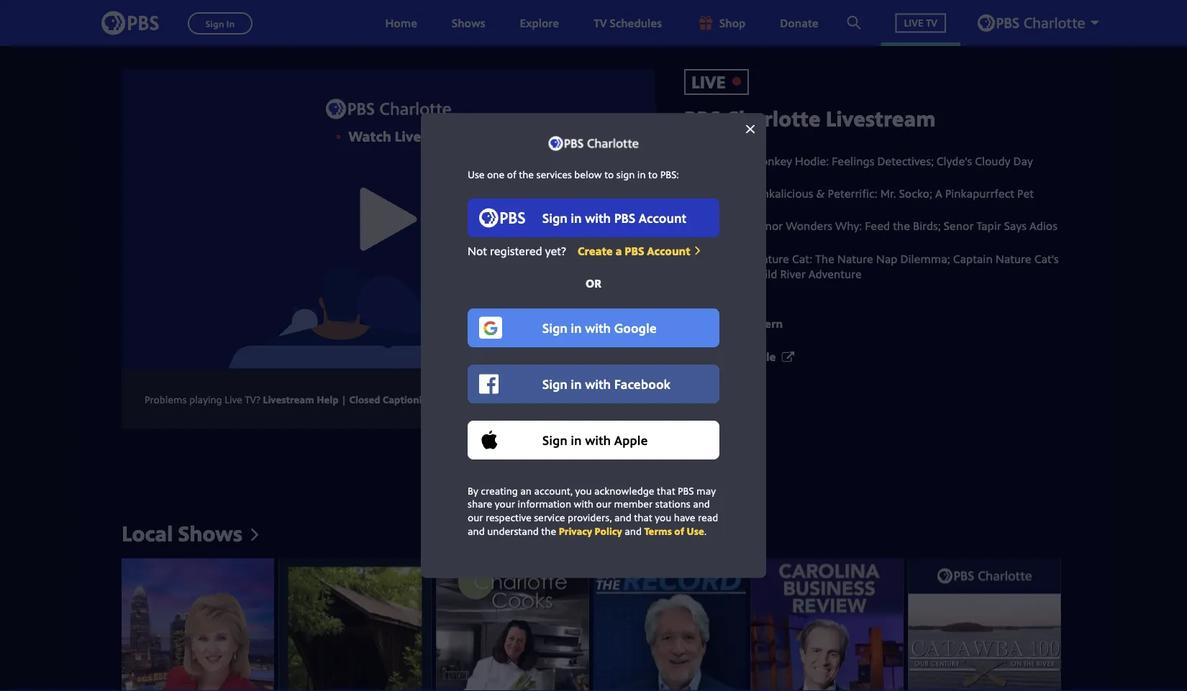 Task type: describe. For each thing, give the bounding box(es) containing it.
with
[[574, 497, 594, 511]]

elinor wonders why: feed the birds; senor tapir says adios
[[753, 218, 1058, 234]]

12:00 pm
[[684, 218, 731, 234]]

may
[[697, 484, 716, 498]]

1 horizontal spatial you
[[655, 511, 672, 524]]

registered
[[490, 243, 542, 258]]

an
[[521, 484, 532, 498]]

privacy
[[559, 524, 592, 538]]

pinkalicious
[[753, 186, 814, 201]]

close image
[[746, 125, 755, 134]]

see
[[684, 349, 703, 364]]

policy
[[595, 524, 622, 538]]

1 vertical spatial use
[[687, 524, 704, 538]]

&
[[816, 186, 825, 201]]

pm for 12:30 pm
[[714, 251, 730, 266]]

birds;
[[913, 218, 941, 234]]

local
[[122, 519, 173, 548]]

create a pbs account
[[578, 243, 691, 258]]

terms of use link
[[644, 524, 704, 538]]

12:30
[[684, 251, 711, 266]]

pm for 12:00 pm
[[715, 218, 731, 234]]

socko;
[[899, 186, 933, 201]]

share
[[468, 497, 492, 511]]

read
[[698, 511, 718, 524]]

nature cat: the nature nap dilemma; captain nature cat's wild river adventure
[[753, 251, 1059, 282]]

the inside by creating an account, you acknowledge that pbs may share your information with our member stations and our respective service providers, and that you have read and understand the
[[541, 524, 556, 538]]

create
[[578, 243, 613, 258]]

peterrific:
[[828, 186, 878, 201]]

1 vertical spatial pbs
[[625, 243, 644, 258]]

donkey
[[753, 153, 792, 168]]

1 horizontal spatial our
[[596, 497, 612, 511]]

why:
[[836, 218, 862, 234]]

by
[[468, 484, 478, 498]]

local shows link
[[122, 519, 258, 548]]

use one of the services below to sign in to pbs:
[[468, 168, 679, 181]]

0 vertical spatial livestream
[[826, 104, 936, 133]]

schedule
[[728, 349, 776, 364]]

donkey hodie: feelings detectives; clyde's cloudy day
[[753, 153, 1033, 168]]

eastern
[[743, 316, 783, 331]]

closed captioning link
[[349, 392, 434, 406]]

livestream help link
[[263, 392, 339, 406]]

pbs:
[[660, 168, 679, 181]]

terms
[[644, 524, 672, 538]]

1 horizontal spatial of
[[675, 524, 685, 538]]

captain
[[953, 251, 993, 266]]

member
[[614, 497, 653, 511]]

tapir
[[977, 218, 1002, 234]]

11:30
[[684, 186, 710, 201]]

cat:
[[792, 251, 813, 266]]

day
[[1014, 153, 1033, 168]]

2 horizontal spatial the
[[893, 218, 910, 234]]

.
[[704, 524, 707, 538]]

privacy policy link
[[559, 524, 622, 538]]

pinkalicious & peterrific: mr. socko; a pinkapurrfect pet
[[753, 186, 1034, 201]]

privacy policy and terms of use .
[[559, 524, 707, 538]]

feelings
[[832, 153, 875, 168]]

pet
[[1017, 186, 1034, 201]]

0 horizontal spatial our
[[468, 511, 483, 524]]

problems playing live tv? livestream help | closed captioning
[[145, 392, 434, 406]]

yet?
[[545, 243, 566, 258]]

2 to from the left
[[648, 168, 658, 181]]

adventure
[[809, 266, 862, 282]]

or
[[586, 276, 602, 291]]

and right policy
[[625, 524, 642, 538]]

pbs charlotte livestream
[[684, 104, 936, 133]]

and down 'acknowledge' at bottom right
[[615, 511, 632, 524]]

playing
[[189, 392, 222, 406]]

full
[[706, 349, 725, 364]]

0 horizontal spatial livestream
[[263, 392, 314, 406]]

stations
[[655, 497, 691, 511]]

0 horizontal spatial that
[[634, 511, 653, 524]]

service
[[534, 511, 565, 524]]

facebook image
[[553, 391, 568, 405]]

not
[[468, 243, 487, 258]]

|
[[341, 392, 347, 406]]

a
[[616, 243, 622, 258]]

below
[[574, 168, 602, 181]]

captioning
[[383, 392, 434, 406]]

2 nature from the left
[[838, 251, 874, 266]]

tv?
[[245, 392, 261, 406]]

0 vertical spatial pbs
[[684, 104, 721, 133]]

the
[[815, 251, 835, 266]]

acknowledge
[[594, 484, 655, 498]]

information
[[518, 497, 571, 511]]

and up .
[[693, 497, 710, 511]]

pbs charlotte image
[[549, 136, 639, 151]]

see full schedule
[[684, 349, 776, 364]]



Task type: vqa. For each thing, say whether or not it's contained in the screenshot.
PBS
yes



Task type: locate. For each thing, give the bounding box(es) containing it.
see full schedule link
[[684, 349, 1066, 364]]

and down share
[[468, 524, 485, 538]]

create a pbs account link
[[578, 243, 702, 258]]

11:30 am
[[684, 186, 730, 201]]

to right "in"
[[648, 168, 658, 181]]

cloudy
[[975, 153, 1011, 168]]

a
[[935, 186, 942, 201]]

nature left cat:
[[753, 251, 789, 266]]

1 nature from the left
[[753, 251, 789, 266]]

1 vertical spatial you
[[655, 511, 672, 524]]

document
[[421, 113, 766, 578]]

the left services
[[519, 168, 534, 181]]

0 vertical spatial use
[[468, 168, 485, 181]]

1 horizontal spatial the
[[541, 524, 556, 538]]

livestream
[[826, 104, 936, 133], [263, 392, 314, 406]]

our right with
[[596, 497, 612, 511]]

0 vertical spatial pm
[[715, 218, 731, 234]]

of
[[507, 168, 517, 181], [675, 524, 685, 538]]

by creating an account, you acknowledge that pbs may share your information with our member stations and our respective service providers, and that you have read and understand the
[[468, 484, 718, 538]]

sign in dialog
[[421, 113, 766, 578]]

livestream right tv?
[[263, 392, 314, 406]]

0 horizontal spatial use
[[468, 168, 485, 181]]

to left sign
[[605, 168, 614, 181]]

nature right the at the right of the page
[[838, 251, 874, 266]]

1 horizontal spatial live
[[692, 70, 726, 94]]

nature
[[753, 251, 789, 266], [838, 251, 874, 266], [996, 251, 1032, 266]]

local shows
[[122, 519, 243, 548]]

feed
[[865, 218, 890, 234]]

use down stations
[[687, 524, 704, 538]]

you left have
[[655, 511, 672, 524]]

of right terms
[[675, 524, 685, 538]]

pm right 12:00
[[715, 218, 731, 234]]

1 horizontal spatial nature
[[838, 251, 874, 266]]

1 horizontal spatial use
[[687, 524, 704, 538]]

that left stations
[[634, 511, 653, 524]]

pbs right the a at the right top of the page
[[625, 243, 644, 258]]

our down by in the bottom left of the page
[[468, 511, 483, 524]]

0 horizontal spatial of
[[507, 168, 517, 181]]

0 vertical spatial the
[[519, 168, 534, 181]]

sign
[[617, 168, 635, 181]]

creating
[[481, 484, 518, 498]]

services
[[537, 168, 572, 181]]

to
[[605, 168, 614, 181], [648, 168, 658, 181]]

charlotte
[[726, 104, 821, 133]]

mr.
[[881, 186, 896, 201]]

of right the one
[[507, 168, 517, 181]]

document containing not registered yet?
[[421, 113, 766, 578]]

twitter image
[[584, 391, 598, 405]]

pm right 12:30
[[714, 251, 730, 266]]

you
[[575, 484, 592, 498], [655, 511, 672, 524]]

2 horizontal spatial nature
[[996, 251, 1032, 266]]

says
[[1004, 218, 1027, 234]]

in
[[638, 168, 646, 181]]

timezone:
[[684, 316, 740, 331]]

use left the one
[[468, 168, 485, 181]]

1 vertical spatial pm
[[714, 251, 730, 266]]

you up providers,
[[575, 484, 592, 498]]

1 vertical spatial of
[[675, 524, 685, 538]]

closed
[[349, 392, 380, 406]]

0 vertical spatial you
[[575, 484, 592, 498]]

0 horizontal spatial nature
[[753, 251, 789, 266]]

1 vertical spatial that
[[634, 511, 653, 524]]

providers,
[[568, 511, 612, 524]]

our
[[596, 497, 612, 511], [468, 511, 483, 524]]

detectives;
[[878, 153, 934, 168]]

nap
[[876, 251, 898, 266]]

1 vertical spatial livestream
[[263, 392, 314, 406]]

account,
[[534, 484, 573, 498]]

clyde's
[[937, 153, 972, 168]]

understand
[[487, 524, 539, 538]]

pbs inside by creating an account, you acknowledge that pbs may share your information with our member stations and our respective service providers, and that you have read and understand the
[[678, 484, 694, 498]]

respective
[[486, 511, 532, 524]]

0 horizontal spatial the
[[519, 168, 534, 181]]

and
[[693, 497, 710, 511], [615, 511, 632, 524], [468, 524, 485, 538], [625, 524, 642, 538]]

nature down says
[[996, 251, 1032, 266]]

12:00
[[684, 218, 712, 234]]

dilemma;
[[901, 251, 950, 266]]

0 horizontal spatial to
[[605, 168, 614, 181]]

0 vertical spatial live
[[692, 70, 726, 94]]

1 horizontal spatial to
[[648, 168, 658, 181]]

adios
[[1030, 218, 1058, 234]]

3 nature from the left
[[996, 251, 1032, 266]]

shows
[[178, 519, 243, 548]]

2 vertical spatial the
[[541, 524, 556, 538]]

that up have
[[657, 484, 675, 498]]

senor
[[944, 218, 974, 234]]

share:
[[510, 391, 543, 407]]

0 vertical spatial of
[[507, 168, 517, 181]]

1 horizontal spatial livestream
[[826, 104, 936, 133]]

have
[[674, 511, 696, 524]]

pbs left close icon
[[684, 104, 721, 133]]

0 vertical spatial that
[[657, 484, 675, 498]]

pbs image
[[101, 7, 159, 39]]

the right feed at the top right of the page
[[893, 218, 910, 234]]

elinor
[[753, 218, 783, 234]]

your
[[495, 497, 515, 511]]

one
[[487, 168, 505, 181]]

the
[[519, 168, 534, 181], [893, 218, 910, 234], [541, 524, 556, 538]]

help
[[317, 392, 339, 406]]

the left privacy
[[541, 524, 556, 538]]

cat's
[[1035, 251, 1059, 266]]

1 vertical spatial live
[[225, 392, 242, 406]]

problems
[[145, 392, 187, 406]]

pinkapurrfect
[[945, 186, 1015, 201]]

timezone: eastern
[[684, 316, 783, 331]]

1 vertical spatial the
[[893, 218, 910, 234]]

account
[[647, 243, 691, 258]]

1 horizontal spatial that
[[657, 484, 675, 498]]

0 horizontal spatial you
[[575, 484, 592, 498]]

pbs left may
[[678, 484, 694, 498]]

2 vertical spatial pbs
[[678, 484, 694, 498]]

1 to from the left
[[605, 168, 614, 181]]

hodie:
[[795, 153, 829, 168]]

livestream up donkey hodie: feelings detectives; clyde's cloudy day
[[826, 104, 936, 133]]

pm
[[715, 218, 731, 234], [714, 251, 730, 266]]

not registered yet?
[[468, 243, 566, 258]]

use
[[468, 168, 485, 181], [687, 524, 704, 538]]

0 horizontal spatial live
[[225, 392, 242, 406]]

that
[[657, 484, 675, 498], [634, 511, 653, 524]]

am
[[712, 186, 730, 201]]



